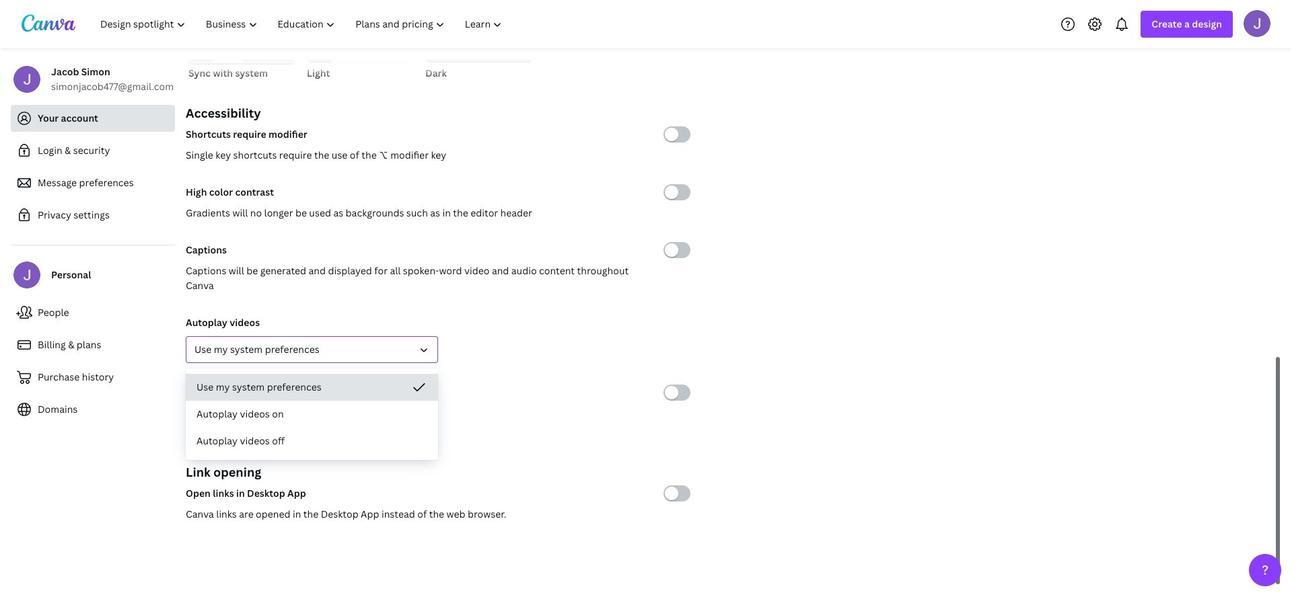 Task type: describe. For each thing, give the bounding box(es) containing it.
2 option from the top
[[186, 401, 438, 428]]

jacob simon image
[[1244, 10, 1271, 37]]

top level navigation element
[[92, 11, 514, 38]]

1 option from the top
[[186, 374, 438, 401]]



Task type: vqa. For each thing, say whether or not it's contained in the screenshot.
1st option from the bottom of the page
yes



Task type: locate. For each thing, give the bounding box(es) containing it.
None button
[[188, 3, 296, 81], [307, 3, 415, 81], [425, 3, 533, 81], [186, 337, 438, 363], [188, 3, 296, 81], [307, 3, 415, 81], [425, 3, 533, 81], [186, 337, 438, 363]]

option
[[186, 374, 438, 401], [186, 401, 438, 428], [186, 428, 438, 455]]

list box
[[186, 374, 438, 455]]

3 option from the top
[[186, 428, 438, 455]]



